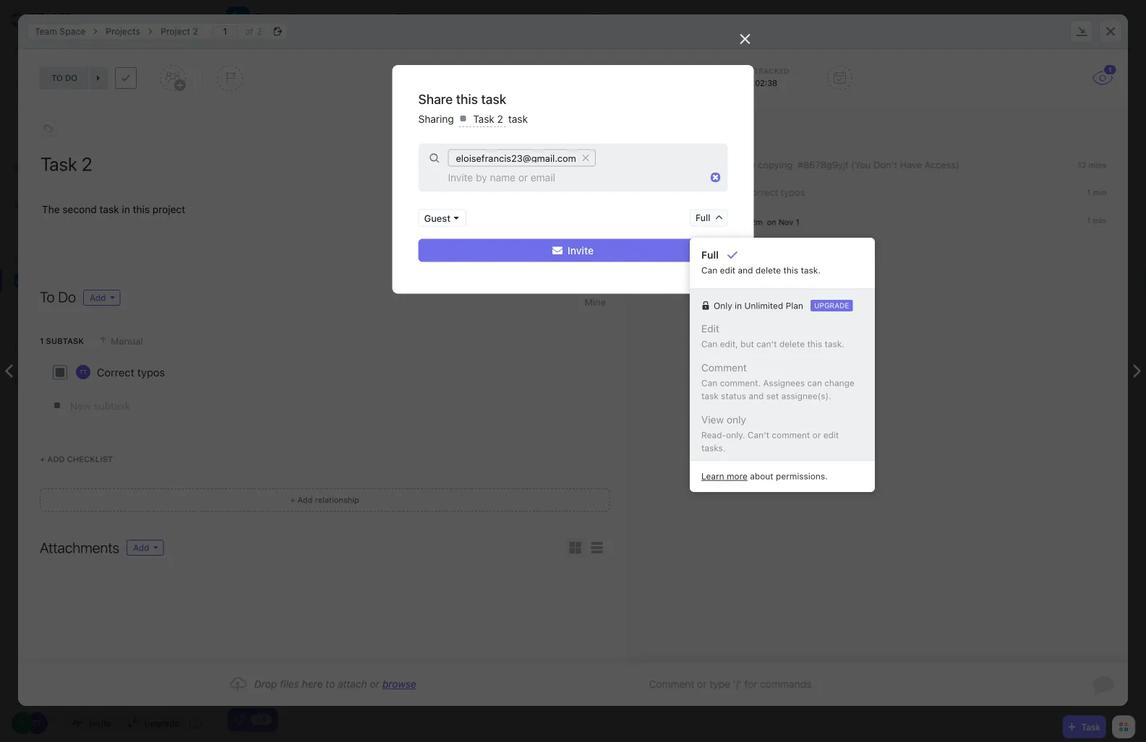 Task type: locate. For each thing, give the bounding box(es) containing it.
space inside task locations element
[[60, 26, 86, 37]]

1 vertical spatial team
[[35, 26, 57, 37]]

+ new task
[[270, 502, 313, 511]]

1 horizontal spatial typos
[[781, 187, 805, 198]]

0 vertical spatial upgrade link
[[811, 300, 853, 312]]

1 horizontal spatial show
[[1058, 80, 1082, 89]]

2
[[193, 26, 198, 37], [257, 26, 262, 37], [497, 113, 503, 125]]

only
[[727, 414, 746, 426]]

1 inside "task body" element
[[40, 337, 44, 346]]

0 vertical spatial min
[[1093, 188, 1106, 198]]

1 vertical spatial and
[[749, 391, 764, 401]]

task for task 3
[[289, 477, 310, 489]]

task for the second task in this project
[[99, 204, 119, 216]]

this left project
[[133, 204, 150, 216]]

by
[[745, 159, 755, 170]]

search for search tasks...
[[242, 44, 271, 54]]

0 horizontal spatial task
[[289, 477, 310, 489]]

projects up home link
[[106, 26, 140, 37]]

0 vertical spatial team
[[255, 11, 285, 25]]

task left by
[[724, 159, 742, 170]]

+ inside "task body" element
[[40, 455, 45, 464]]

task left status
[[702, 391, 719, 401]]

team space up tasks...
[[255, 11, 322, 25]]

1 vertical spatial created
[[669, 187, 703, 198]]

0 horizontal spatial search
[[28, 46, 57, 56]]

team space up "home" at the left top of page
[[35, 26, 86, 37]]

view only read-only. can't comment or edit tasks.
[[702, 414, 839, 453]]

but
[[741, 339, 754, 349]]

minimize task image
[[1076, 27, 1088, 36]]

min for created subtask:
[[1093, 188, 1106, 198]]

1 vertical spatial share
[[418, 91, 453, 107]]

1 horizontal spatial space
[[288, 11, 322, 25]]

1 vertical spatial task
[[289, 477, 310, 489]]

list link
[[359, 0, 382, 36]]

0 horizontal spatial invite
[[89, 719, 112, 729]]

1 vertical spatial typos
[[137, 366, 165, 379]]

access)
[[924, 159, 959, 170]]

sharing
[[418, 113, 457, 125]]

0 vertical spatial task
[[473, 113, 495, 125]]

task right new
[[297, 502, 313, 511]]

1 vertical spatial more
[[727, 472, 748, 482]]

upgrade
[[814, 302, 849, 310], [144, 719, 179, 729]]

2 horizontal spatial task
[[1081, 722, 1101, 733]]

2 can from the top
[[702, 339, 718, 349]]

+
[[40, 455, 45, 464], [270, 502, 276, 511]]

2 min from the top
[[1093, 216, 1106, 225]]

browse
[[383, 679, 416, 691]]

projects up subtask
[[52, 298, 88, 309]]

tasks.
[[702, 443, 726, 453]]

in left project
[[122, 204, 130, 216]]

learn
[[702, 472, 724, 482]]

more up favorites button in the left of the page
[[63, 123, 85, 133]]

the
[[42, 204, 60, 216]]

can
[[702, 265, 718, 276], [702, 339, 718, 349], [702, 378, 718, 388]]

1 horizontal spatial or
[[813, 430, 821, 440]]

show
[[1058, 80, 1082, 89], [36, 123, 60, 133]]

0 horizontal spatial projects
[[52, 298, 88, 309]]

typos
[[781, 187, 805, 198], [137, 366, 165, 379]]

0 horizontal spatial show
[[36, 123, 60, 133]]

0 vertical spatial typos
[[781, 187, 805, 198]]

0 vertical spatial invite
[[568, 245, 594, 256]]

show for show more
[[36, 123, 60, 133]]

0 vertical spatial projects
[[106, 26, 140, 37]]

delete up unlimited
[[756, 265, 781, 276]]

delete right can't
[[779, 339, 805, 349]]

0 vertical spatial +
[[40, 455, 45, 464]]

0 horizontal spatial or
[[370, 679, 380, 691]]

task right second
[[99, 204, 119, 216]]

space up search tasks... text field
[[288, 11, 322, 25]]

0 vertical spatial upgrade
[[814, 302, 849, 310]]

comment can comment. assignees can change task status and set assignee(s).
[[702, 362, 855, 401]]

created right you
[[669, 187, 703, 198]]

task
[[481, 91, 506, 107], [508, 113, 528, 125], [724, 159, 742, 170], [99, 204, 119, 216], [702, 391, 719, 401], [297, 502, 313, 511]]

0 vertical spatial in
[[122, 204, 130, 216]]

and left set
[[749, 391, 764, 401]]

1 vertical spatial correct
[[97, 366, 134, 379]]

min
[[1093, 188, 1106, 198], [1093, 216, 1106, 225]]

0 horizontal spatial more
[[63, 123, 85, 133]]

1 vertical spatial or
[[370, 679, 380, 691]]

2 for project 2
[[193, 26, 198, 37]]

list
[[359, 12, 376, 24]]

task. up change
[[825, 339, 845, 349]]

3
[[313, 477, 319, 489]]

1 horizontal spatial projects
[[106, 26, 140, 37]]

1 vertical spatial full
[[702, 249, 719, 261]]

created up you created subtask: correct typos
[[669, 159, 703, 170]]

0 horizontal spatial +
[[40, 455, 45, 464]]

space up "home" at the left top of page
[[60, 26, 86, 37]]

more right learn
[[727, 472, 748, 482]]

dialog
[[18, 14, 1128, 707]]

1 vertical spatial min
[[1093, 216, 1106, 225]]

task right 'task 2'
[[508, 113, 528, 125]]

calendar link
[[471, 0, 520, 36]]

new
[[278, 502, 295, 511]]

search down 'of 2' at top left
[[242, 44, 271, 54]]

0 horizontal spatial edit
[[720, 265, 736, 276]]

team inside team space link
[[35, 26, 57, 37]]

0 vertical spatial share
[[1104, 13, 1127, 23]]

show up favorites
[[36, 123, 60, 133]]

in inside "task body" element
[[122, 204, 130, 216]]

team space for team space link
[[35, 26, 86, 37]]

task locations element
[[18, 14, 1128, 49]]

0 horizontal spatial upgrade link
[[122, 714, 185, 734]]

space for team space button
[[288, 11, 322, 25]]

0 vertical spatial 1 min
[[1087, 188, 1106, 198]]

3 can from the top
[[702, 378, 718, 388]]

0 vertical spatial and
[[738, 265, 753, 276]]

1 vertical spatial invite
[[89, 719, 112, 729]]

1 horizontal spatial invite
[[568, 245, 594, 256]]

0 vertical spatial or
[[813, 430, 821, 440]]

1 min from the top
[[1093, 188, 1106, 198]]

1 subtask
[[40, 337, 84, 346]]

user friends image
[[16, 276, 27, 285]]

0 horizontal spatial team
[[35, 26, 57, 37]]

share for share this task
[[418, 91, 453, 107]]

1 vertical spatial 1 min
[[1087, 216, 1106, 225]]

1 horizontal spatial upgrade link
[[811, 300, 853, 312]]

0 horizontal spatial share
[[418, 91, 453, 107]]

1 horizontal spatial team
[[255, 11, 285, 25]]

or right attach
[[370, 679, 380, 691]]

+ for + add checklist
[[40, 455, 45, 464]]

1 horizontal spatial task.
[[825, 339, 845, 349]]

edit right comment
[[824, 430, 839, 440]]

this inside edit can edit, but can't delete this task.
[[807, 339, 822, 349]]

0 horizontal spatial typos
[[137, 366, 165, 379]]

⌘k
[[187, 46, 200, 56]]

1 horizontal spatial in
[[735, 301, 742, 311]]

1 vertical spatial projects
[[52, 298, 88, 309]]

1 vertical spatial delete
[[779, 339, 805, 349]]

upgrade inside sidebar navigation
[[144, 719, 179, 729]]

projects link up home link
[[99, 23, 147, 40]]

assignees
[[763, 378, 805, 388]]

0 vertical spatial team space
[[255, 11, 322, 25]]

team up "home" at the left top of page
[[35, 26, 57, 37]]

1 horizontal spatial search
[[242, 44, 271, 54]]

2 up eloisefrancis23@gmail.com
[[497, 113, 503, 125]]

more
[[63, 123, 85, 133], [727, 472, 748, 482]]

1 vertical spatial correct typos link
[[97, 365, 165, 381]]

don't
[[873, 159, 897, 170]]

1 vertical spatial upgrade link
[[122, 714, 185, 734]]

team space inside button
[[255, 11, 322, 25]]

correct
[[745, 187, 778, 198], [97, 366, 134, 379]]

0 horizontal spatial team space
[[35, 26, 86, 37]]

0 vertical spatial task.
[[801, 265, 821, 276]]

2 right of
[[257, 26, 262, 37]]

view
[[702, 414, 724, 426]]

space inside button
[[288, 11, 322, 25]]

mine
[[585, 297, 606, 308]]

this up plan
[[784, 265, 799, 276]]

2 for task 2
[[497, 113, 503, 125]]

2 horizontal spatial 2
[[497, 113, 503, 125]]

team space inside task locations element
[[35, 26, 86, 37]]

0 vertical spatial full
[[696, 213, 711, 223]]

1 horizontal spatial team space
[[255, 11, 322, 25]]

or
[[813, 430, 821, 440], [370, 679, 380, 691]]

team inside team space button
[[255, 11, 285, 25]]

2 for of 2
[[257, 26, 262, 37]]

or right comment
[[813, 430, 821, 440]]

0 horizontal spatial upgrade
[[144, 719, 179, 729]]

team for team space button
[[255, 11, 285, 25]]

1 vertical spatial space
[[60, 26, 86, 37]]

time
[[733, 67, 752, 75]]

projects inside sidebar navigation
[[52, 298, 88, 309]]

and up only in unlimited plan
[[738, 265, 753, 276]]

show left closed
[[1058, 80, 1082, 89]]

this
[[456, 91, 478, 107], [705, 159, 721, 170], [133, 204, 150, 216], [784, 265, 799, 276], [807, 339, 822, 349]]

0 horizontal spatial space
[[60, 26, 86, 37]]

1 horizontal spatial 2
[[257, 26, 262, 37]]

0 horizontal spatial correct
[[97, 366, 134, 379]]

2 vertical spatial can
[[702, 378, 718, 388]]

2 inside "project 2" link
[[193, 26, 198, 37]]

share button
[[1086, 7, 1133, 30]]

1 vertical spatial upgrade
[[144, 719, 179, 729]]

created
[[669, 159, 703, 170], [669, 187, 703, 198]]

project
[[152, 204, 185, 216]]

show inside button
[[1058, 80, 1082, 89]]

can inside comment can comment. assignees can change task status and set assignee(s).
[[702, 378, 718, 388]]

1 horizontal spatial more
[[727, 472, 748, 482]]

gantt link
[[547, 0, 579, 36]]

edit inside view only read-only. can't comment or edit tasks.
[[824, 430, 839, 440]]

2 1 min from the top
[[1087, 216, 1106, 225]]

can down comment
[[702, 378, 718, 388]]

full down time
[[702, 249, 719, 261]]

show inside sidebar navigation
[[36, 123, 60, 133]]

share up sharing on the left of page
[[418, 91, 453, 107]]

share up closed
[[1104, 13, 1127, 23]]

1 vertical spatial +
[[270, 502, 276, 511]]

+ left add
[[40, 455, 45, 464]]

1 horizontal spatial task
[[473, 113, 495, 125]]

this inside "task body" element
[[133, 204, 150, 216]]

1 horizontal spatial +
[[270, 502, 276, 511]]

task 3
[[289, 477, 319, 489]]

+ left new
[[270, 502, 276, 511]]

share for share
[[1104, 13, 1127, 23]]

upgrade link
[[811, 300, 853, 312], [122, 714, 185, 734]]

invite inside sidebar navigation
[[89, 719, 112, 729]]

comment.
[[720, 378, 761, 388]]

favorites
[[14, 164, 62, 174]]

0 vertical spatial more
[[63, 123, 85, 133]]

in right only
[[735, 301, 742, 311]]

1 vertical spatial show
[[36, 123, 60, 133]]

team space for team space button
[[255, 11, 322, 25]]

Invite by name or email text field
[[426, 167, 705, 188]]

or inside view only read-only. can't comment or edit tasks.
[[813, 430, 821, 440]]

Search tasks... text field
[[242, 39, 362, 59]]

show more
[[36, 123, 85, 133]]

share inside share button
[[1104, 13, 1127, 23]]

1 horizontal spatial upgrade
[[814, 302, 849, 310]]

1 vertical spatial edit
[[824, 430, 839, 440]]

0 vertical spatial correct typos link
[[745, 187, 805, 198]]

1 1 min from the top
[[1087, 188, 1106, 198]]

1 horizontal spatial share
[[1104, 13, 1127, 23]]

correct typos link inside "task body" element
[[97, 365, 165, 381]]

can inside edit can edit, but can't delete this task.
[[702, 339, 718, 349]]

of
[[245, 26, 253, 37]]

can edit and delete this task.
[[702, 265, 821, 276]]

edit up only
[[720, 265, 736, 276]]

to
[[40, 289, 55, 306]]

table
[[607, 12, 633, 24]]

1 vertical spatial team space
[[35, 26, 86, 37]]

0 vertical spatial space
[[288, 11, 322, 25]]

2 up ⌘k
[[193, 26, 198, 37]]

1 horizontal spatial edit
[[824, 430, 839, 440]]

0 vertical spatial can
[[702, 265, 718, 276]]

12 mins
[[1078, 161, 1106, 170]]

this up the can
[[807, 339, 822, 349]]

can
[[807, 378, 822, 388]]

more for show
[[63, 123, 85, 133]]

1 horizontal spatial correct
[[745, 187, 778, 198]]

favorites button
[[0, 151, 218, 186]]

show for show closed
[[1058, 80, 1082, 89]]

or inside dialog
[[370, 679, 380, 691]]

search inside sidebar navigation
[[28, 46, 57, 56]]

nov
[[779, 218, 794, 227]]

0 horizontal spatial correct typos link
[[97, 365, 165, 381]]

delete inside edit can edit, but can't delete this task.
[[779, 339, 805, 349]]

Set task position in this List number field
[[213, 26, 238, 37]]

team up 'of 2' at top left
[[255, 11, 285, 25]]

on
[[767, 218, 776, 227]]

(you
[[851, 159, 871, 170]]

task 2
[[471, 113, 506, 125]]

0 horizontal spatial 2
[[193, 26, 198, 37]]

1 vertical spatial task.
[[825, 339, 845, 349]]

onboarding checklist button image
[[234, 715, 245, 726]]

search
[[242, 44, 271, 54], [28, 46, 57, 56]]

share
[[1104, 13, 1127, 23], [418, 91, 453, 107]]

0 vertical spatial created
[[669, 159, 703, 170]]

can down edit
[[702, 339, 718, 349]]

more inside sidebar navigation
[[63, 123, 85, 133]]

you created subtask: correct typos
[[650, 187, 805, 198]]

0 vertical spatial show
[[1058, 80, 1082, 89]]

learn more about permissions.
[[702, 472, 828, 482]]

1 vertical spatial can
[[702, 339, 718, 349]]

can up only
[[702, 265, 718, 276]]

team space
[[255, 11, 322, 25], [35, 26, 86, 37]]

delete
[[756, 265, 781, 276], [779, 339, 805, 349]]

task. up plan
[[801, 265, 821, 276]]

task
[[473, 113, 495, 125], [289, 477, 310, 489], [1081, 722, 1101, 733]]

search down team space link
[[28, 46, 57, 56]]

board
[[409, 12, 438, 24]]

subtask
[[46, 337, 84, 346]]

1 horizontal spatial correct typos link
[[745, 187, 805, 198]]

full down subtask:
[[696, 213, 711, 223]]

min for 2m
[[1093, 216, 1106, 225]]

set
[[766, 391, 779, 401]]

task up 'task 2'
[[481, 91, 506, 107]]

0 vertical spatial correct
[[745, 187, 778, 198]]

full
[[696, 213, 711, 223], [702, 249, 719, 261]]

and
[[738, 265, 753, 276], [749, 391, 764, 401]]

projects
[[106, 26, 140, 37], [52, 298, 88, 309]]

0 horizontal spatial in
[[122, 204, 130, 216]]



Task type: describe. For each thing, give the bounding box(es) containing it.
1 min for 2m
[[1087, 216, 1106, 225]]

of 2
[[245, 26, 262, 37]]

upgrade link inside sidebar navigation
[[122, 714, 185, 734]]

calendar
[[471, 12, 514, 24]]

search tasks...
[[242, 44, 302, 54]]

edit can edit, but can't delete this task.
[[702, 323, 845, 349]]

attach
[[338, 679, 367, 691]]

correct typos
[[97, 366, 165, 379]]

can for comment
[[702, 378, 718, 388]]

edit,
[[720, 339, 738, 349]]

and inside comment can comment. assignees can change task status and set assignee(s).
[[749, 391, 764, 401]]

task for created this task by copying #8678g9yjt (you don't have access)
[[724, 159, 742, 170]]

to
[[326, 679, 335, 691]]

table link
[[607, 0, 638, 36]]

0 vertical spatial delete
[[756, 265, 781, 276]]

projects link inside task locations element
[[99, 23, 147, 40]]

project
[[160, 26, 190, 37]]

+ add checklist
[[40, 455, 113, 464]]

checklist
[[67, 455, 113, 464]]

0 vertical spatial edit
[[720, 265, 736, 276]]

only in unlimited plan
[[714, 301, 803, 311]]

2 created from the top
[[669, 187, 703, 198]]

clear search image
[[711, 173, 721, 183]]

docs
[[14, 378, 39, 387]]

task inside comment can comment. assignees can change task status and set assignee(s).
[[702, 391, 719, 401]]

task 3 link
[[286, 470, 715, 495]]

subtask:
[[705, 187, 742, 198]]

search for search
[[28, 46, 57, 56]]

tracked time
[[672, 216, 729, 227]]

eloisefrancis23@gmail.com
[[456, 153, 576, 164]]

home link
[[0, 70, 218, 93]]

you
[[650, 187, 667, 198]]

space for team space link
[[60, 26, 86, 37]]

task details element
[[18, 49, 1128, 108]]

full button
[[690, 209, 728, 227]]

only.
[[726, 430, 745, 440]]

this up 'task 2'
[[456, 91, 478, 107]]

this up clear search icon
[[705, 159, 721, 170]]

task for task 2
[[473, 113, 495, 125]]

dialog containing to do
[[18, 14, 1128, 707]]

team for team space link
[[35, 26, 57, 37]]

1 min for created subtask:
[[1087, 188, 1106, 198]]

#8678g9yjt
[[797, 159, 849, 170]]

drop files here to attach or browse
[[254, 679, 416, 691]]

more for learn
[[727, 472, 748, 482]]

the second task in this project
[[42, 204, 185, 216]]

0 horizontal spatial task.
[[801, 265, 821, 276]]

time
[[707, 216, 726, 227]]

dashboards
[[14, 342, 74, 351]]

+ for + new task
[[270, 502, 276, 511]]

browse link
[[383, 679, 416, 691]]

projects link up correct typos
[[52, 292, 205, 315]]

copying
[[758, 159, 793, 170]]

show closed button
[[1043, 77, 1120, 92]]

automations button
[[990, 7, 1057, 29]]

2m
[[751, 218, 763, 227]]

1 created from the top
[[669, 159, 703, 170]]

2m on nov 1
[[751, 218, 800, 227]]

only
[[714, 301, 732, 311]]

closed
[[1085, 80, 1117, 89]]

12
[[1078, 161, 1086, 170]]

unlimited
[[745, 301, 783, 311]]

task. inside edit can edit, but can't delete this task.
[[825, 339, 845, 349]]

projects link up subtask
[[1, 292, 205, 315]]

learn more link
[[702, 472, 748, 482]]

onboarding checklist button element
[[234, 715, 245, 726]]

projects inside task locations element
[[106, 26, 140, 37]]

correct inside "task body" element
[[97, 366, 134, 379]]

tracked
[[672, 216, 705, 227]]

tracked
[[754, 67, 790, 75]]

status
[[721, 391, 746, 401]]

Edit task name text field
[[40, 152, 606, 176]]

can't
[[748, 430, 769, 440]]

1 can from the top
[[702, 265, 718, 276]]

typos inside "task body" element
[[137, 366, 165, 379]]

do
[[58, 289, 76, 306]]

can for edit
[[702, 339, 718, 349]]

have
[[900, 159, 922, 170]]

automations
[[997, 13, 1050, 23]]

sidebar navigation
[[0, 0, 218, 743]]

edit
[[702, 323, 720, 335]]

share this task
[[418, 91, 506, 107]]

can't
[[757, 339, 777, 349]]

project 2 link
[[153, 23, 205, 40]]

task for share this task
[[481, 91, 506, 107]]

change
[[825, 378, 855, 388]]

show closed
[[1058, 80, 1117, 89]]

project 2
[[160, 26, 198, 37]]

full inside dropdown button
[[696, 213, 711, 223]]

New subtask text field
[[70, 393, 606, 419]]

home
[[36, 76, 62, 87]]

task for + new task
[[297, 502, 313, 511]]

board link
[[409, 0, 443, 36]]

about
[[750, 472, 774, 482]]

here
[[302, 679, 323, 691]]

mins
[[1089, 161, 1106, 170]]

task body element
[[18, 108, 628, 663]]

time tracked
[[733, 67, 790, 75]]

comment
[[772, 430, 810, 440]]

read-
[[702, 430, 726, 440]]

attachments
[[40, 540, 119, 557]]

1 vertical spatial in
[[735, 301, 742, 311]]

team space button
[[250, 2, 322, 34]]

plan
[[786, 301, 803, 311]]

assignee(s).
[[781, 391, 831, 401]]

2 vertical spatial task
[[1081, 722, 1101, 733]]

team space link
[[27, 23, 93, 40]]



Task type: vqa. For each thing, say whether or not it's contained in the screenshot.
top or
yes



